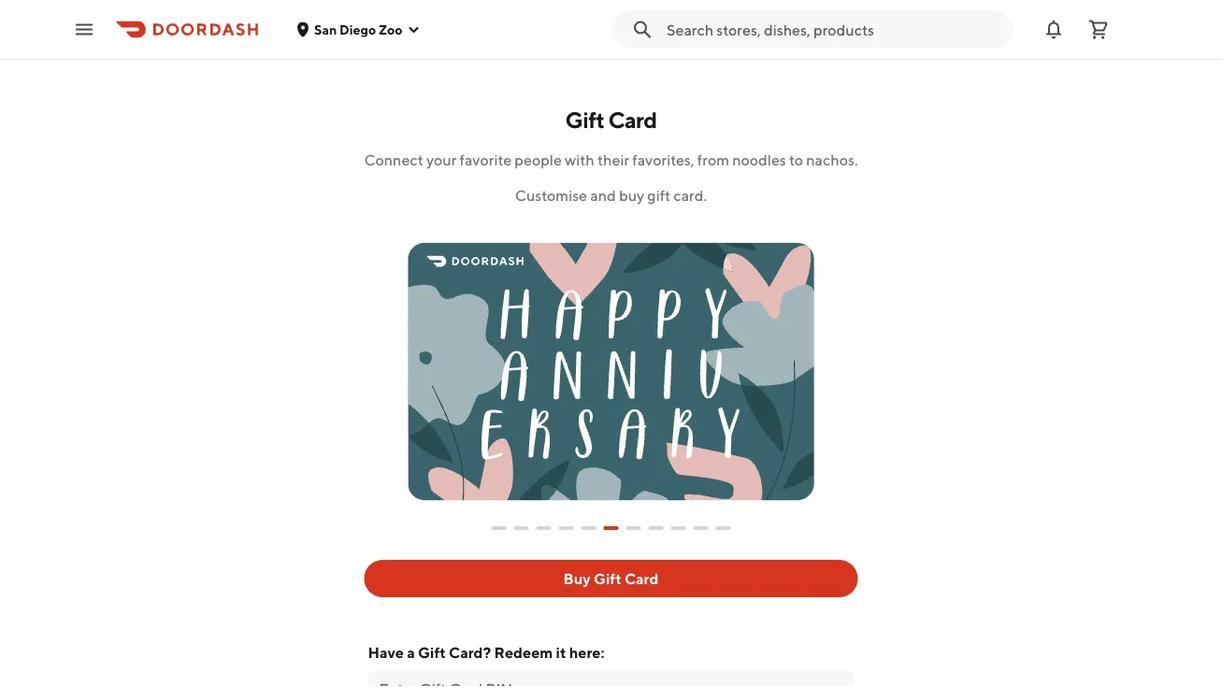 Task type: vqa. For each thing, say whether or not it's contained in the screenshot.
York,
no



Task type: describe. For each thing, give the bounding box(es) containing it.
gift card slides element
[[491, 512, 731, 545]]

card.
[[674, 187, 707, 204]]

your
[[426, 151, 457, 169]]

notification bell image
[[1043, 18, 1065, 41]]

connect your favorite people with their favorites, from noodles to nachos.
[[364, 151, 858, 169]]

buy
[[564, 570, 591, 588]]

buy gift card
[[564, 570, 659, 588]]

card inside buy gift card button
[[625, 570, 659, 588]]

0 vertical spatial gift
[[565, 106, 604, 133]]

and
[[590, 187, 616, 204]]

gift
[[648, 187, 671, 204]]

Have a Gift Card? Redeem it here: text field
[[379, 679, 843, 687]]

connect
[[364, 151, 423, 169]]

0 items, open order cart image
[[1088, 18, 1110, 41]]

a
[[407, 644, 415, 662]]

zoo
[[379, 22, 403, 37]]

gift card with happy anniversary decoration image
[[401, 221, 822, 508]]

card?
[[449, 644, 491, 662]]

from
[[698, 151, 729, 169]]

san
[[314, 22, 337, 37]]

diego
[[340, 22, 376, 37]]

have
[[368, 644, 404, 662]]

here:
[[569, 644, 605, 662]]

customise
[[515, 187, 587, 204]]

favorites,
[[632, 151, 695, 169]]

buy
[[619, 187, 645, 204]]

2 vertical spatial gift
[[418, 644, 446, 662]]

gift card
[[565, 106, 657, 133]]

with
[[565, 151, 595, 169]]



Task type: locate. For each thing, give the bounding box(es) containing it.
card up their
[[608, 106, 657, 133]]

1 vertical spatial card
[[625, 570, 659, 588]]

card
[[608, 106, 657, 133], [625, 570, 659, 588]]

redeem
[[494, 644, 553, 662]]

gift
[[565, 106, 604, 133], [594, 570, 622, 588], [418, 644, 446, 662]]

Store search: begin typing to search for stores available on DoorDash text field
[[667, 19, 1002, 40]]

it
[[556, 644, 566, 662]]

nachos.
[[806, 151, 858, 169]]

san diego zoo button
[[296, 22, 421, 37]]

customise and buy gift card.
[[515, 187, 707, 204]]

favorite
[[460, 151, 512, 169]]

have a gift card? redeem it here:
[[368, 644, 605, 662]]

people
[[515, 151, 562, 169]]

their
[[598, 151, 630, 169]]

card down gift card slides element
[[625, 570, 659, 588]]

1 vertical spatial gift
[[594, 570, 622, 588]]

gift inside button
[[594, 570, 622, 588]]

buy gift card button
[[364, 560, 858, 598]]

gift up with
[[565, 106, 604, 133]]

san diego zoo
[[314, 22, 403, 37]]

open menu image
[[73, 18, 95, 41]]

gift right buy
[[594, 570, 622, 588]]

noodles
[[732, 151, 786, 169]]

gift right a
[[418, 644, 446, 662]]

0 vertical spatial card
[[608, 106, 657, 133]]

to
[[789, 151, 803, 169]]



